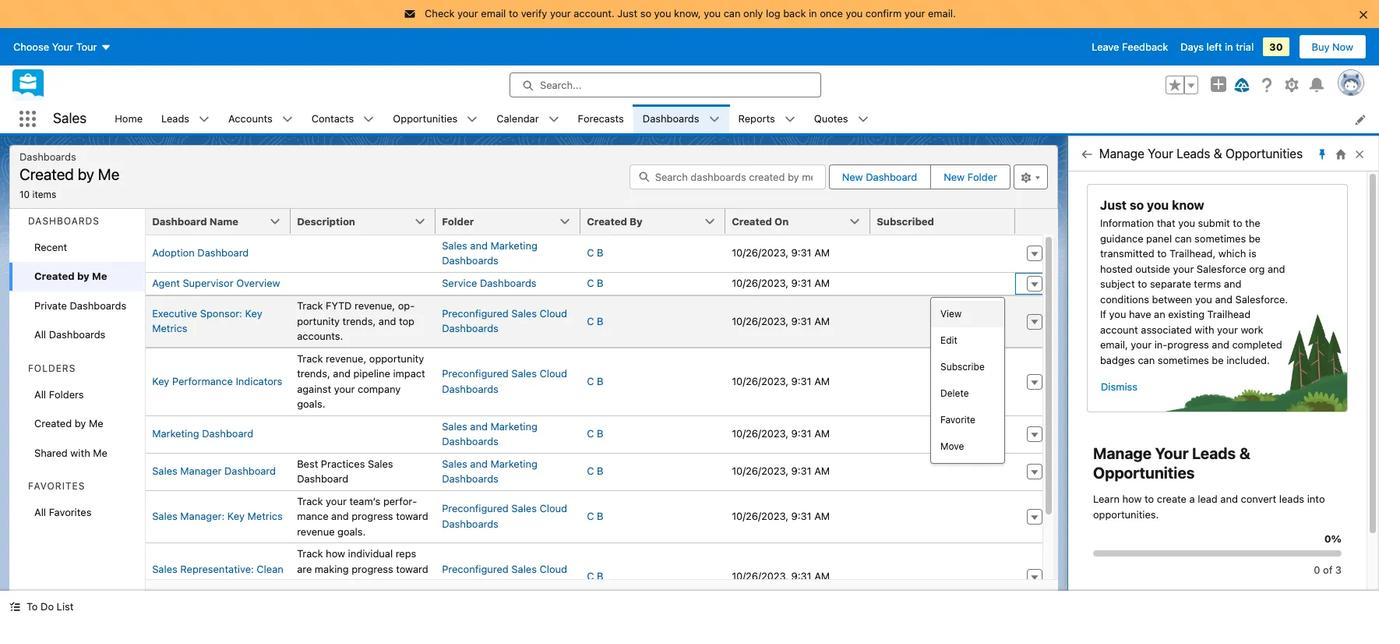 Task type: locate. For each thing, give the bounding box(es) containing it.
text default image inside contacts list item
[[364, 114, 374, 125]]

9:31
[[792, 247, 812, 259], [792, 277, 812, 289], [792, 315, 812, 327], [792, 375, 812, 387], [792, 427, 812, 440], [792, 465, 812, 477], [792, 510, 812, 522], [792, 570, 812, 583]]

1 c b link from the top
[[587, 247, 604, 259]]

list
[[57, 600, 74, 613]]

all favorites link
[[9, 498, 145, 527]]

just right account.
[[618, 7, 638, 19]]

reports list item
[[729, 104, 805, 133]]

text default image inside 'dashboards' list item
[[709, 114, 720, 125]]

3 text default image from the left
[[858, 114, 869, 125]]

choose your tour button
[[12, 34, 112, 59]]

c b link for sales representative: clean your room
[[587, 570, 604, 583]]

and inside track fytd revenue, op portunity trends, and top accounts.
[[379, 315, 396, 327]]

2 horizontal spatial key
[[245, 307, 262, 319]]

new folder
[[944, 171, 998, 183]]

created by me down the recent link
[[34, 270, 107, 282]]

sometimes down submit
[[1195, 232, 1247, 244]]

group
[[1166, 75, 1199, 94]]

text default image right reports
[[785, 114, 796, 125]]

log
[[766, 7, 781, 19]]

2 preconfigured sales cloud dashboards from the top
[[442, 367, 568, 395]]

4 10/26/2023, 9:31 am from the top
[[732, 375, 830, 387]]

your left the "room"
[[152, 578, 173, 590]]

buy now
[[1312, 40, 1354, 53]]

text default image left calendar link
[[467, 114, 478, 125]]

3 preconfigured sales cloud dashboards link from the top
[[442, 502, 568, 530]]

4 am from the top
[[815, 375, 830, 387]]

4 preconfigured from the top
[[442, 563, 509, 575]]

2 created by me link from the top
[[9, 409, 145, 439]]

2 c b from the top
[[587, 277, 604, 289]]

3 9:31 from the top
[[792, 315, 812, 327]]

7 10/26/2023, from the top
[[732, 510, 789, 522]]

created up items
[[19, 165, 74, 183]]

goals. inside track your team's perfor mance and progress toward revenue goals.
[[338, 525, 366, 538]]

5 c b link from the top
[[587, 427, 604, 440]]

text default image right the accounts
[[282, 114, 293, 125]]

1 horizontal spatial folder
[[968, 171, 998, 183]]

created on
[[732, 215, 789, 227]]

8 am from the top
[[815, 570, 830, 583]]

am for marketing dashboard
[[815, 427, 830, 440]]

1 horizontal spatial just
[[1101, 198, 1127, 212]]

to left create at the bottom right of the page
[[1145, 493, 1155, 505]]

5 10/26/2023, from the top
[[732, 427, 789, 440]]

0 vertical spatial progress
[[1168, 338, 1210, 351]]

1 horizontal spatial key
[[227, 510, 245, 522]]

1 vertical spatial revenue,
[[326, 352, 367, 365]]

by
[[78, 165, 94, 183], [77, 270, 89, 282], [75, 417, 86, 430]]

0 vertical spatial toward
[[396, 510, 428, 522]]

1 preconfigured from the top
[[442, 307, 509, 319]]

2 revenue from the top
[[297, 578, 335, 590]]

1 vertical spatial manage your leads & opportunities
[[1094, 444, 1251, 482]]

2 new from the left
[[944, 171, 965, 183]]

1 vertical spatial by
[[77, 270, 89, 282]]

favorites up all favorites
[[28, 480, 85, 492]]

folders up shared with me
[[49, 388, 84, 400]]

preconfigured for mance
[[442, 502, 509, 515]]

track inside track how individual reps are making progress toward revenue goals and what deals need attention.
[[297, 547, 323, 560]]

progress down associated
[[1168, 338, 1210, 351]]

6 am from the top
[[815, 465, 830, 477]]

2 vertical spatial by
[[75, 417, 86, 430]]

0 horizontal spatial how
[[326, 547, 345, 560]]

me right shared
[[93, 446, 108, 459]]

by for all folders
[[75, 417, 86, 430]]

7 b from the top
[[597, 510, 604, 522]]

trial
[[1237, 40, 1254, 53]]

new up subscribed cell
[[944, 171, 965, 183]]

dashboards link
[[634, 104, 709, 133]]

a
[[1190, 493, 1196, 505]]

leads up know
[[1177, 147, 1211, 161]]

3 10/26/2023, from the top
[[732, 315, 789, 327]]

can for know
[[1175, 232, 1192, 244]]

just up 'information'
[[1101, 198, 1127, 212]]

text default image left the reports link
[[709, 114, 720, 125]]

1 vertical spatial created by me
[[34, 417, 103, 430]]

1 vertical spatial so
[[1130, 198, 1145, 212]]

1 vertical spatial sales and marketing dashboards link
[[442, 420, 538, 448]]

2 cloud from the top
[[540, 367, 568, 380]]

track down best
[[297, 495, 323, 507]]

and inside track your team's perfor mance and progress toward revenue goals.
[[331, 510, 349, 522]]

9:31 for marketing dashboard
[[792, 427, 812, 440]]

0 horizontal spatial new
[[843, 171, 864, 183]]

1 vertical spatial how
[[326, 547, 345, 560]]

text default image down search...
[[549, 114, 559, 125]]

1 vertical spatial opportunities
[[1226, 147, 1304, 161]]

8 10/26/2023, from the top
[[732, 570, 789, 583]]

manage up learn
[[1094, 444, 1152, 462]]

your down "trailhead"
[[1218, 323, 1239, 336]]

5 9:31 from the top
[[792, 427, 812, 440]]

leads inside list item
[[161, 112, 190, 125]]

10/26/2023,
[[732, 247, 789, 259], [732, 277, 789, 289], [732, 315, 789, 327], [732, 375, 789, 387], [732, 427, 789, 440], [732, 465, 789, 477], [732, 510, 789, 522], [732, 570, 789, 583]]

dashboard inside best practices sales dashboard
[[297, 472, 349, 485]]

1 track from the top
[[297, 299, 323, 312]]

track for are
[[297, 547, 323, 560]]

with inside just so you know information that you submit to the guidance panel can sometimes be transmitted to trailhead, which is hosted outside your salesforce org and subject to separate terms and conditions between you and salesforce. if you have an existing trailhead account associated with your work email, your in-progress and completed badges can sometimes be included.
[[1195, 323, 1215, 336]]

c b for sales manager: key metrics
[[587, 510, 604, 522]]

metrics
[[152, 322, 187, 335], [248, 510, 283, 522]]

revenue inside track how individual reps are making progress toward revenue goals and what deals need attention.
[[297, 578, 335, 590]]

2 vertical spatial progress
[[352, 563, 393, 575]]

an
[[1155, 308, 1166, 320]]

0 vertical spatial opportunities
[[393, 112, 458, 125]]

preconfigured sales cloud dashboards link for portunity
[[442, 307, 568, 335]]

created up shared
[[34, 417, 72, 430]]

Search dashboards created by me... text field
[[630, 164, 826, 189]]

3 am from the top
[[815, 315, 830, 327]]

0 vertical spatial all
[[34, 328, 46, 341]]

6 10/26/2023, from the top
[[732, 465, 789, 477]]

0 vertical spatial created by me
[[34, 270, 107, 282]]

8 b from the top
[[597, 570, 604, 583]]

track left fytd
[[297, 299, 323, 312]]

7 c b from the top
[[587, 510, 604, 522]]

text default image inside opportunities list item
[[467, 114, 478, 125]]

confirm
[[866, 7, 902, 19]]

to do list button
[[0, 591, 83, 622]]

0 vertical spatial with
[[1195, 323, 1215, 336]]

0 horizontal spatial key
[[152, 375, 169, 387]]

0 vertical spatial can
[[724, 7, 741, 19]]

0 vertical spatial trends,
[[343, 315, 376, 327]]

0 vertical spatial just
[[618, 7, 638, 19]]

1 vertical spatial be
[[1213, 354, 1224, 366]]

sometimes
[[1195, 232, 1247, 244], [1158, 354, 1210, 366]]

7 am from the top
[[815, 510, 830, 522]]

just so you know information that you submit to the guidance panel can sometimes be transmitted to trailhead, which is hosted outside your salesforce org and subject to separate terms and conditions between you and salesforce. if you have an existing trailhead account associated with your work email, your in-progress and completed badges can sometimes be included.
[[1101, 198, 1289, 366]]

accounts link
[[219, 104, 282, 133]]

dismiss
[[1102, 380, 1138, 393]]

cell
[[871, 235, 1016, 272], [291, 272, 436, 295], [871, 272, 1016, 295], [871, 295, 1016, 347], [871, 347, 1016, 415], [291, 415, 436, 453], [871, 415, 1016, 453], [871, 453, 1016, 490], [871, 490, 1016, 543], [871, 543, 1016, 610]]

track down accounts.
[[297, 352, 323, 365]]

goals. down against
[[297, 398, 325, 410]]

toward down perfor
[[396, 510, 428, 522]]

0 vertical spatial revenue
[[297, 525, 335, 538]]

1 toward from the top
[[396, 510, 428, 522]]

6 c b from the top
[[587, 465, 604, 477]]

cloud for mance
[[540, 502, 568, 515]]

created by me link up shared with me
[[9, 409, 145, 439]]

& up convert
[[1240, 444, 1251, 462]]

goals.
[[297, 398, 325, 410], [338, 525, 366, 538]]

5 10/26/2023, 9:31 am from the top
[[732, 427, 830, 440]]

room
[[176, 578, 203, 590]]

individual
[[348, 547, 393, 560]]

leads
[[161, 112, 190, 125], [1177, 147, 1211, 161], [1193, 444, 1237, 462]]

3 c from the top
[[587, 315, 594, 327]]

1 vertical spatial favorites
[[49, 506, 92, 518]]

folder up subscribed cell
[[968, 171, 998, 183]]

1 vertical spatial &
[[1240, 444, 1251, 462]]

revenue up deals
[[297, 578, 335, 590]]

all up shared
[[34, 388, 46, 400]]

0 horizontal spatial text default image
[[282, 114, 293, 125]]

1 vertical spatial all
[[34, 388, 46, 400]]

executive sponsor: key metrics
[[152, 307, 262, 335]]

text default image for accounts
[[282, 114, 293, 125]]

text default image
[[282, 114, 293, 125], [785, 114, 796, 125], [858, 114, 869, 125]]

that
[[1157, 217, 1176, 229]]

0 vertical spatial revenue,
[[355, 299, 395, 312]]

menu
[[932, 301, 1005, 460]]

dashboard up sales manager dashboard link
[[202, 427, 253, 440]]

your up know
[[1148, 147, 1174, 161]]

created on cell
[[726, 209, 880, 235]]

all down private
[[34, 328, 46, 341]]

manage your leads & opportunities
[[1100, 147, 1304, 161], [1094, 444, 1251, 482]]

the
[[1246, 217, 1261, 229]]

metrics inside the executive sponsor: key metrics
[[152, 322, 187, 335]]

0 vertical spatial key
[[245, 307, 262, 319]]

10/26/2023, 9:31 am for key performance indicators
[[732, 375, 830, 387]]

text default image right quotes
[[858, 114, 869, 125]]

your left the email.
[[905, 7, 926, 19]]

key right manager:
[[227, 510, 245, 522]]

2 vertical spatial leads
[[1193, 444, 1237, 462]]

5 c from the top
[[587, 427, 594, 440]]

1 horizontal spatial opportunities
[[1094, 464, 1195, 482]]

0 vertical spatial sales and marketing dashboards link
[[442, 239, 538, 267]]

9:31 for executive sponsor: key metrics
[[792, 315, 812, 327]]

adoption dashboard
[[152, 247, 249, 259]]

revenue, inside track fytd revenue, op portunity trends, and top accounts.
[[355, 299, 395, 312]]

by for recent
[[77, 270, 89, 282]]

1 b from the top
[[597, 247, 604, 259]]

be down the
[[1249, 232, 1261, 244]]

c b link for sales manager: key metrics
[[587, 510, 604, 522]]

preconfigured sales cloud dashboards for portunity
[[442, 307, 568, 335]]

submit
[[1199, 217, 1231, 229]]

4 cloud from the top
[[540, 563, 568, 575]]

progress inside track how individual reps are making progress toward revenue goals and what deals need attention.
[[352, 563, 393, 575]]

1 vertical spatial can
[[1175, 232, 1192, 244]]

list
[[105, 104, 1380, 133]]

1 revenue from the top
[[297, 525, 335, 538]]

trends, up against
[[297, 367, 330, 380]]

c b for key performance indicators
[[587, 375, 604, 387]]

1 vertical spatial trends,
[[297, 367, 330, 380]]

sales and marketing dashboards link for sales manager dashboard
[[442, 457, 538, 485]]

created by cell
[[581, 209, 735, 235]]

0 horizontal spatial in
[[809, 7, 817, 19]]

2 vertical spatial key
[[227, 510, 245, 522]]

toward for mance
[[396, 510, 428, 522]]

2 b from the top
[[597, 277, 604, 289]]

lead
[[1198, 493, 1218, 505]]

representative:
[[180, 563, 254, 575]]

opportunities list item
[[384, 104, 487, 133]]

3 track from the top
[[297, 495, 323, 507]]

only
[[744, 7, 764, 19]]

folders up all folders
[[28, 362, 76, 374]]

your
[[458, 7, 478, 19], [550, 7, 571, 19], [905, 7, 926, 19], [1174, 262, 1195, 275], [1218, 323, 1239, 336], [1131, 338, 1152, 351], [334, 382, 355, 395], [326, 495, 347, 507]]

progress
[[1168, 338, 1210, 351], [352, 510, 393, 522], [352, 563, 393, 575]]

and inside learn how to create a lead and convert leads into opportunities.
[[1221, 493, 1239, 505]]

all favorites
[[34, 506, 92, 518]]

10/26/2023, for sales representative: clean your room
[[732, 570, 789, 583]]

me up private dashboards
[[92, 270, 107, 282]]

3 sales and marketing dashboards from the top
[[442, 457, 538, 485]]

all for all favorites
[[34, 506, 46, 518]]

b for agent supervisor overview
[[597, 277, 604, 289]]

1 vertical spatial sales and marketing dashboards
[[442, 420, 538, 448]]

3 c b from the top
[[587, 315, 604, 327]]

sponsor:
[[200, 307, 242, 319]]

dashboard name cell
[[146, 209, 300, 235]]

recent
[[34, 241, 67, 253]]

text default image inside leads list item
[[199, 114, 210, 125]]

cell for agent supervisor overview
[[871, 272, 1016, 295]]

1 horizontal spatial trends,
[[343, 315, 376, 327]]

3 c b link from the top
[[587, 315, 604, 327]]

track inside track revenue, opportunity trends, and pipeline impact against your company goals.
[[297, 352, 323, 365]]

0 vertical spatial sales and marketing dashboards
[[442, 239, 538, 267]]

key performance indicators link
[[152, 375, 282, 387]]

cloud for are
[[540, 563, 568, 575]]

1 vertical spatial folder
[[442, 215, 474, 227]]

key down overview
[[245, 307, 262, 319]]

0 vertical spatial folder
[[968, 171, 998, 183]]

1 vertical spatial toward
[[396, 563, 428, 575]]

how inside learn how to create a lead and convert leads into opportunities.
[[1123, 493, 1142, 505]]

3 cloud from the top
[[540, 502, 568, 515]]

move link
[[932, 433, 1005, 460]]

you
[[655, 7, 672, 19], [704, 7, 721, 19], [846, 7, 863, 19], [1148, 198, 1170, 212], [1179, 217, 1196, 229], [1196, 293, 1213, 305], [1110, 308, 1127, 320]]

how up opportunities.
[[1123, 493, 1142, 505]]

me for created by me link related to with
[[89, 417, 103, 430]]

8 10/26/2023, 9:31 am from the top
[[732, 570, 830, 583]]

2 vertical spatial sales and marketing dashboards
[[442, 457, 538, 485]]

manage
[[1100, 147, 1145, 161], [1094, 444, 1152, 462]]

text default image left accounts link
[[199, 114, 210, 125]]

me for 'shared with me' link
[[93, 446, 108, 459]]

am for agent supervisor overview
[[815, 277, 830, 289]]

can up "trailhead," on the top of page
[[1175, 232, 1192, 244]]

10
[[19, 188, 30, 200]]

2 vertical spatial can
[[1139, 354, 1156, 366]]

so left know,
[[641, 7, 652, 19]]

0 vertical spatial so
[[641, 7, 652, 19]]

6 c b link from the top
[[587, 465, 604, 477]]

preconfigured for are
[[442, 563, 509, 575]]

10/26/2023, 9:31 am for sales manager dashboard
[[732, 465, 830, 477]]

2 track from the top
[[297, 352, 323, 365]]

am for executive sponsor: key metrics
[[815, 315, 830, 327]]

8 9:31 from the top
[[792, 570, 812, 583]]

1 preconfigured sales cloud dashboards from the top
[[442, 307, 568, 335]]

edit link
[[932, 327, 1005, 354]]

description button
[[291, 209, 436, 233]]

3 b from the top
[[597, 315, 604, 327]]

forecasts
[[578, 112, 624, 125]]

revenue inside track your team's perfor mance and progress toward revenue goals.
[[297, 525, 335, 538]]

4 b from the top
[[597, 375, 604, 387]]

text default image inside accounts list item
[[282, 114, 293, 125]]

4 preconfigured sales cloud dashboards link from the top
[[442, 563, 568, 590]]

0 vertical spatial by
[[78, 165, 94, 183]]

progress down team's
[[352, 510, 393, 522]]

8 c b link from the top
[[587, 570, 604, 583]]

manager
[[180, 465, 222, 477]]

0 vertical spatial &
[[1214, 147, 1223, 161]]

dashboards created by me 10 items
[[19, 150, 120, 200]]

text default image for contacts
[[364, 114, 374, 125]]

1 9:31 from the top
[[792, 247, 812, 259]]

contacts list item
[[302, 104, 384, 133]]

2 text default image from the left
[[785, 114, 796, 125]]

all down shared
[[34, 506, 46, 518]]

10/26/2023, for marketing dashboard
[[732, 427, 789, 440]]

1 horizontal spatial new
[[944, 171, 965, 183]]

6 9:31 from the top
[[792, 465, 812, 477]]

you right once
[[846, 7, 863, 19]]

9:31 for sales representative: clean your room
[[792, 570, 812, 583]]

2 am from the top
[[815, 277, 830, 289]]

1 horizontal spatial metrics
[[248, 510, 283, 522]]

1 horizontal spatial goals.
[[338, 525, 366, 538]]

revenue for mance
[[297, 525, 335, 538]]

1 vertical spatial in
[[1225, 40, 1234, 53]]

b for sales manager: key metrics
[[597, 510, 604, 522]]

key inside the executive sponsor: key metrics
[[245, 307, 262, 319]]

adoption dashboard link
[[152, 247, 249, 259]]

created by me link for dashboards
[[9, 262, 145, 291]]

so
[[641, 7, 652, 19], [1130, 198, 1145, 212]]

1 all from the top
[[34, 328, 46, 341]]

1 horizontal spatial be
[[1249, 232, 1261, 244]]

5 c b from the top
[[587, 427, 604, 440]]

reports link
[[729, 104, 785, 133]]

manage your leads & opportunities up know
[[1100, 147, 1304, 161]]

company
[[358, 382, 401, 395]]

0 horizontal spatial be
[[1213, 354, 1224, 366]]

2 created by me from the top
[[34, 417, 103, 430]]

sales and marketing dashboards for marketing dashboard
[[442, 420, 538, 448]]

c b for sales representative: clean your room
[[587, 570, 604, 583]]

pipeline
[[354, 367, 390, 380]]

1 vertical spatial folders
[[49, 388, 84, 400]]

new dashboard button
[[830, 165, 930, 188]]

toward inside track how individual reps are making progress toward revenue goals and what deals need attention.
[[396, 563, 428, 575]]

0 horizontal spatial metrics
[[152, 322, 187, 335]]

your up create at the bottom right of the page
[[1156, 444, 1189, 462]]

2 vertical spatial sales and marketing dashboards link
[[442, 457, 538, 485]]

10/26/2023, 9:31 am for sales manager: key metrics
[[732, 510, 830, 522]]

metrics down the executive
[[152, 322, 187, 335]]

1 vertical spatial just
[[1101, 198, 1127, 212]]

7 c b link from the top
[[587, 510, 604, 522]]

created down the recent
[[34, 270, 75, 282]]

your down "trailhead," on the top of page
[[1174, 262, 1195, 275]]

2 preconfigured from the top
[[442, 367, 509, 380]]

4 track from the top
[[297, 547, 323, 560]]

1 vertical spatial metrics
[[248, 510, 283, 522]]

& up submit
[[1214, 147, 1223, 161]]

1 horizontal spatial in
[[1225, 40, 1234, 53]]

folder up service
[[442, 215, 474, 227]]

be left the included.
[[1213, 354, 1224, 366]]

1 horizontal spatial how
[[1123, 493, 1142, 505]]

quotes link
[[805, 104, 858, 133]]

dashboards list item
[[634, 104, 729, 133]]

created by me link
[[9, 262, 145, 291], [9, 409, 145, 439]]

dashboard name button
[[146, 209, 291, 233]]

created on button
[[726, 209, 871, 233]]

preconfigured for and
[[442, 367, 509, 380]]

9:31 for key performance indicators
[[792, 375, 812, 387]]

text default image for opportunities
[[467, 114, 478, 125]]

2 vertical spatial all
[[34, 506, 46, 518]]

agent supervisor overview
[[152, 277, 280, 289]]

created by me link up private dashboards
[[9, 262, 145, 291]]

dashboard right the manager
[[225, 465, 276, 477]]

text default image inside reports list item
[[785, 114, 796, 125]]

track up are
[[297, 547, 323, 560]]

dashboard up subscribed
[[866, 171, 918, 183]]

key for mance
[[227, 510, 245, 522]]

7 10/26/2023, 9:31 am from the top
[[732, 510, 830, 522]]

1 created by me link from the top
[[9, 262, 145, 291]]

created by me up shared with me
[[34, 417, 103, 430]]

key
[[245, 307, 262, 319], [152, 375, 169, 387], [227, 510, 245, 522]]

cloud
[[540, 307, 568, 319], [540, 367, 568, 380], [540, 502, 568, 515], [540, 563, 568, 575]]

9:31 for sales manager: key metrics
[[792, 510, 812, 522]]

0 vertical spatial how
[[1123, 493, 1142, 505]]

preconfigured sales cloud dashboards for and
[[442, 367, 568, 395]]

1 vertical spatial revenue
[[297, 578, 335, 590]]

goals. down mance
[[338, 525, 366, 538]]

leads right home
[[161, 112, 190, 125]]

1 sales and marketing dashboards from the top
[[442, 239, 538, 267]]

dashboards
[[643, 112, 700, 125], [19, 150, 76, 163], [28, 215, 100, 226], [442, 254, 499, 267], [480, 277, 537, 289], [70, 299, 126, 311], [442, 322, 499, 335], [49, 328, 106, 341], [442, 382, 499, 395], [442, 435, 499, 448], [442, 472, 499, 485], [442, 518, 499, 530], [442, 578, 499, 590]]

menu containing view
[[932, 301, 1005, 460]]

track inside track fytd revenue, op portunity trends, and top accounts.
[[297, 299, 323, 312]]

3 all from the top
[[34, 506, 46, 518]]

search... button
[[510, 72, 822, 97]]

2 horizontal spatial can
[[1175, 232, 1192, 244]]

convert
[[1241, 493, 1277, 505]]

folder cell
[[436, 209, 590, 235]]

10/26/2023, 9:31 am for sales representative: clean your room
[[732, 570, 830, 583]]

toward inside track your team's perfor mance and progress toward revenue goals.
[[396, 510, 428, 522]]

0 vertical spatial manage your leads & opportunities
[[1100, 147, 1304, 161]]

1 am from the top
[[815, 247, 830, 259]]

text default image right contacts
[[364, 114, 374, 125]]

trends, down fytd
[[343, 315, 376, 327]]

your left tour
[[52, 40, 73, 53]]

1 text default image from the left
[[282, 114, 293, 125]]

5 am from the top
[[815, 427, 830, 440]]

text default image inside "to do list" button
[[9, 601, 20, 612]]

manage your leads & opportunities up create at the bottom right of the page
[[1094, 444, 1251, 482]]

to do list
[[27, 600, 74, 613]]

can
[[724, 7, 741, 19], [1175, 232, 1192, 244], [1139, 354, 1156, 366]]

your left team's
[[326, 495, 347, 507]]

preconfigured sales cloud dashboards for are
[[442, 563, 568, 590]]

created left the on
[[732, 215, 772, 227]]

key left 'performance'
[[152, 375, 169, 387]]

list containing home
[[105, 104, 1380, 133]]

6 b from the top
[[597, 465, 604, 477]]

0 horizontal spatial trends,
[[297, 367, 330, 380]]

1 horizontal spatial so
[[1130, 198, 1145, 212]]

0 vertical spatial created by me link
[[9, 262, 145, 291]]

sometimes down in-
[[1158, 354, 1210, 366]]

home
[[115, 112, 143, 125]]

0 horizontal spatial &
[[1214, 147, 1223, 161]]

2 9:31 from the top
[[792, 277, 812, 289]]

toward
[[396, 510, 428, 522], [396, 563, 428, 575]]

dashboard down the dashboard name cell
[[197, 247, 249, 259]]

2 10/26/2023, from the top
[[732, 277, 789, 289]]

4 preconfigured sales cloud dashboards from the top
[[442, 563, 568, 590]]

progress inside track your team's perfor mance and progress toward revenue goals.
[[352, 510, 393, 522]]

track fytd revenue, op portunity trends, and top accounts.
[[297, 299, 415, 342]]

with right shared
[[70, 446, 90, 459]]

leads list item
[[152, 104, 219, 133]]

hosted
[[1101, 262, 1133, 275]]

favorites down 'shared with me' link
[[49, 506, 92, 518]]

separate
[[1151, 278, 1192, 290]]

how inside track how individual reps are making progress toward revenue goals and what deals need attention.
[[326, 547, 345, 560]]

0 vertical spatial metrics
[[152, 322, 187, 335]]

revenue up are
[[297, 525, 335, 538]]

1 horizontal spatial text default image
[[785, 114, 796, 125]]

text default image inside quotes 'list item'
[[858, 114, 869, 125]]

1 preconfigured sales cloud dashboards link from the top
[[442, 307, 568, 335]]

track inside track your team's perfor mance and progress toward revenue goals.
[[297, 495, 323, 507]]

perfor
[[383, 495, 417, 507]]

text default image left to
[[9, 601, 20, 612]]

how up making in the bottom of the page
[[326, 547, 345, 560]]

op
[[398, 299, 415, 312]]

create
[[1157, 493, 1187, 505]]

to left the
[[1234, 217, 1243, 229]]

me down all folders link
[[89, 417, 103, 430]]

revenue, inside track revenue, opportunity trends, and pipeline impact against your company goals.
[[326, 352, 367, 365]]

revenue for are
[[297, 578, 335, 590]]

1 created by me from the top
[[34, 270, 107, 282]]

7 c from the top
[[587, 510, 594, 522]]

0 horizontal spatial opportunities
[[393, 112, 458, 125]]

6 10/26/2023, 9:31 am from the top
[[732, 465, 830, 477]]

4 c from the top
[[587, 375, 594, 387]]

4 c b link from the top
[[587, 375, 604, 387]]

me for created by me link corresponding to dashboards
[[92, 270, 107, 282]]

1 vertical spatial key
[[152, 375, 169, 387]]

6 c from the top
[[587, 465, 594, 477]]

2 all from the top
[[34, 388, 46, 400]]

can left only at the top of the page
[[724, 7, 741, 19]]

contacts link
[[302, 104, 364, 133]]

all folders
[[34, 388, 84, 400]]

and inside track how individual reps are making progress toward revenue goals and what deals need attention.
[[366, 578, 383, 590]]

1 horizontal spatial with
[[1195, 323, 1215, 336]]

to
[[509, 7, 519, 19], [1234, 217, 1243, 229], [1158, 247, 1167, 260], [1138, 278, 1148, 290], [1145, 493, 1155, 505]]

c for key performance indicators
[[587, 375, 594, 387]]

2 toward from the top
[[396, 563, 428, 575]]

badges
[[1101, 354, 1136, 366]]

text default image inside calendar list item
[[549, 114, 559, 125]]

2 sales and marketing dashboards link from the top
[[442, 420, 538, 448]]

text default image for dashboards
[[709, 114, 720, 125]]

8 c from the top
[[587, 570, 594, 583]]

metrics up clean
[[248, 510, 283, 522]]

0 vertical spatial be
[[1249, 232, 1261, 244]]

4 c b from the top
[[587, 375, 604, 387]]

created left by
[[587, 215, 627, 227]]

in right back
[[809, 7, 817, 19]]

8 c b from the top
[[587, 570, 604, 583]]

me
[[98, 165, 120, 183], [92, 270, 107, 282], [89, 417, 103, 430], [93, 446, 108, 459]]

7 9:31 from the top
[[792, 510, 812, 522]]

2 sales and marketing dashboards from the top
[[442, 420, 538, 448]]

text default image
[[199, 114, 210, 125], [364, 114, 374, 125], [467, 114, 478, 125], [549, 114, 559, 125], [709, 114, 720, 125], [9, 601, 20, 612]]

with down 'existing'
[[1195, 323, 1215, 336]]

dashboard down best
[[297, 472, 349, 485]]

2 c b link from the top
[[587, 277, 604, 289]]

you left know,
[[655, 7, 672, 19]]

2 horizontal spatial text default image
[[858, 114, 869, 125]]

1 vertical spatial progress
[[352, 510, 393, 522]]

5 b from the top
[[597, 427, 604, 440]]

1 horizontal spatial &
[[1240, 444, 1251, 462]]

me down home link
[[98, 165, 120, 183]]

dashboard up adoption
[[152, 215, 207, 227]]

dashboard name
[[152, 215, 239, 227]]

1 cloud from the top
[[540, 307, 568, 319]]

1 vertical spatial with
[[70, 446, 90, 459]]

2 10/26/2023, 9:31 am from the top
[[732, 277, 830, 289]]

0 vertical spatial goals.
[[297, 398, 325, 410]]

1 c b from the top
[[587, 247, 604, 259]]

new down quotes 'list item'
[[843, 171, 864, 183]]

1 new from the left
[[843, 171, 864, 183]]

4 10/26/2023, from the top
[[732, 375, 789, 387]]

in right the left
[[1225, 40, 1234, 53]]

dashboards inside 'link'
[[643, 112, 700, 125]]

0 vertical spatial leads
[[161, 112, 190, 125]]

&
[[1214, 147, 1223, 161], [1240, 444, 1251, 462]]

folder inside cell
[[442, 215, 474, 227]]

cell for key performance indicators
[[871, 347, 1016, 415]]

2 preconfigured sales cloud dashboards link from the top
[[442, 367, 568, 395]]

what
[[386, 578, 409, 590]]

1 vertical spatial created by me link
[[9, 409, 145, 439]]



Task type: vqa. For each thing, say whether or not it's contained in the screenshot.
Existing Business button
no



Task type: describe. For each thing, give the bounding box(es) containing it.
c b link for key performance indicators
[[587, 375, 604, 387]]

account.
[[574, 7, 615, 19]]

10/26/2023, for agent supervisor overview
[[732, 277, 789, 289]]

conditions
[[1101, 293, 1150, 305]]

track for portunity
[[297, 299, 323, 312]]

agent
[[152, 277, 180, 289]]

have
[[1130, 308, 1152, 320]]

c b link for sales manager dashboard
[[587, 465, 604, 477]]

making
[[315, 563, 349, 575]]

key for portunity
[[245, 307, 262, 319]]

adoption
[[152, 247, 195, 259]]

trends, inside track revenue, opportunity trends, and pipeline impact against your company goals.
[[297, 367, 330, 380]]

by inside "dashboards created by me 10 items"
[[78, 165, 94, 183]]

to down panel
[[1158, 247, 1167, 260]]

c b for marketing dashboard
[[587, 427, 604, 440]]

am for sales manager dashboard
[[815, 465, 830, 477]]

0 vertical spatial sometimes
[[1195, 232, 1247, 244]]

created inside "button"
[[732, 215, 772, 227]]

sales representative: clean your room
[[152, 563, 284, 590]]

cell for marketing dashboard
[[871, 415, 1016, 453]]

track how individual reps are making progress toward revenue goals and what deals need attention.
[[297, 547, 428, 605]]

new dashboard
[[843, 171, 918, 183]]

actions image
[[1016, 209, 1055, 233]]

c for agent supervisor overview
[[587, 277, 594, 289]]

email
[[481, 7, 506, 19]]

marketing dashboard
[[152, 427, 253, 440]]

to down outside
[[1138, 278, 1148, 290]]

sales inside the sales representative: clean your room
[[152, 563, 178, 575]]

terms
[[1195, 278, 1222, 290]]

your inside the sales representative: clean your room
[[152, 578, 173, 590]]

2 horizontal spatial opportunities
[[1226, 147, 1304, 161]]

service dashboards link
[[442, 277, 537, 289]]

account
[[1101, 323, 1139, 336]]

1 vertical spatial manage
[[1094, 444, 1152, 462]]

cell for executive sponsor: key metrics
[[871, 295, 1016, 347]]

view
[[941, 308, 962, 320]]

dashboard inside new dashboard button
[[866, 171, 918, 183]]

and inside track revenue, opportunity trends, and pipeline impact against your company goals.
[[333, 367, 351, 380]]

trailhead
[[1208, 308, 1251, 320]]

your left in-
[[1131, 338, 1152, 351]]

sales manager dashboard
[[152, 465, 276, 477]]

c b for agent supervisor overview
[[587, 277, 604, 289]]

0 vertical spatial manage
[[1100, 147, 1145, 161]]

menu inside track fytd revenue, op portunity trends, and top accounts. grid
[[932, 301, 1005, 460]]

actions cell
[[1016, 209, 1055, 235]]

progress bar progress bar
[[1094, 550, 1342, 556]]

which
[[1219, 247, 1247, 260]]

c for sales manager: key metrics
[[587, 510, 594, 522]]

0 horizontal spatial with
[[70, 446, 90, 459]]

performance
[[172, 375, 233, 387]]

preconfigured sales cloud dashboards link for mance
[[442, 502, 568, 530]]

me inside "dashboards created by me 10 items"
[[98, 165, 120, 183]]

leads
[[1280, 493, 1305, 505]]

portunity
[[297, 299, 415, 327]]

search...
[[540, 78, 582, 91]]

1 10/26/2023, 9:31 am from the top
[[732, 247, 830, 259]]

c for marketing dashboard
[[587, 427, 594, 440]]

clean
[[257, 563, 284, 575]]

created by button
[[581, 209, 726, 233]]

left
[[1207, 40, 1223, 53]]

created by me for dashboards
[[34, 270, 107, 282]]

shared with me
[[34, 446, 108, 459]]

if
[[1101, 308, 1107, 320]]

trailhead,
[[1170, 247, 1216, 260]]

practices
[[321, 457, 365, 470]]

tour
[[76, 40, 97, 53]]

edit
[[941, 334, 958, 346]]

name
[[210, 215, 239, 227]]

subject
[[1101, 278, 1136, 290]]

service dashboards
[[442, 277, 537, 289]]

do
[[41, 600, 54, 613]]

description
[[297, 215, 355, 227]]

1 vertical spatial leads
[[1177, 147, 1211, 161]]

your inside track revenue, opportunity trends, and pipeline impact against your company goals.
[[334, 382, 355, 395]]

leads link
[[152, 104, 199, 133]]

10/26/2023, 9:31 am for marketing dashboard
[[732, 427, 830, 440]]

contacts
[[312, 112, 354, 125]]

text default image for reports
[[785, 114, 796, 125]]

30
[[1270, 40, 1284, 53]]

work
[[1241, 323, 1264, 336]]

subscribed cell
[[871, 209, 1025, 235]]

private dashboards
[[34, 299, 126, 311]]

9:31 for sales manager dashboard
[[792, 465, 812, 477]]

10/26/2023, for key performance indicators
[[732, 375, 789, 387]]

cloud for and
[[540, 367, 568, 380]]

am for key performance indicators
[[815, 375, 830, 387]]

1 10/26/2023, from the top
[[732, 247, 789, 259]]

now
[[1333, 40, 1354, 53]]

days left in trial
[[1181, 40, 1254, 53]]

c for executive sponsor: key metrics
[[587, 315, 594, 327]]

description cell
[[291, 209, 445, 235]]

0%
[[1325, 532, 1342, 545]]

your inside popup button
[[52, 40, 73, 53]]

track for and
[[297, 352, 323, 365]]

all folders link
[[9, 380, 145, 409]]

leave feedback
[[1092, 40, 1169, 53]]

10/26/2023, for sales manager dashboard
[[732, 465, 789, 477]]

new for new dashboard
[[843, 171, 864, 183]]

favorite link
[[932, 407, 1005, 433]]

shared
[[34, 446, 68, 459]]

know,
[[674, 7, 701, 19]]

you down know
[[1179, 217, 1196, 229]]

metrics for portunity
[[152, 322, 187, 335]]

all for all dashboards
[[34, 328, 46, 341]]

cell for sales manager: key metrics
[[871, 490, 1016, 543]]

b for marketing dashboard
[[597, 427, 604, 440]]

org
[[1250, 262, 1266, 275]]

preconfigured sales cloud dashboards link for are
[[442, 563, 568, 590]]

sales manager dashboard link
[[152, 465, 276, 477]]

0% status
[[1094, 522, 1342, 578]]

preconfigured sales cloud dashboards for mance
[[442, 502, 568, 530]]

created inside button
[[587, 215, 627, 227]]

progress inside just so you know information that you submit to the guidance panel can sometimes be transmitted to trailhead, which is hosted outside your salesforce org and subject to separate terms and conditions between you and salesforce. if you have an existing trailhead account associated with your work email, your in-progress and completed badges can sometimes be included.
[[1168, 338, 1210, 351]]

c for sales manager dashboard
[[587, 465, 594, 477]]

preconfigured sales cloud dashboards link for and
[[442, 367, 568, 395]]

created inside "dashboards created by me 10 items"
[[19, 165, 74, 183]]

all dashboards
[[34, 328, 106, 341]]

0 horizontal spatial so
[[641, 7, 652, 19]]

quotes
[[815, 112, 849, 125]]

c for sales representative: clean your room
[[587, 570, 594, 583]]

b for sales representative: clean your room
[[597, 570, 604, 583]]

folder button
[[436, 209, 581, 233]]

0 vertical spatial folders
[[28, 362, 76, 374]]

c b for executive sponsor: key metrics
[[587, 315, 604, 327]]

you right know,
[[704, 7, 721, 19]]

quotes list item
[[805, 104, 878, 133]]

track for mance
[[297, 495, 323, 507]]

so inside just so you know information that you submit to the guidance panel can sometimes be transmitted to trailhead, which is hosted outside your salesforce org and subject to separate terms and conditions between you and salesforce. if you have an existing trailhead account associated with your work email, your in-progress and completed badges can sometimes be included.
[[1130, 198, 1145, 212]]

subscribe
[[941, 361, 985, 373]]

text default image for quotes
[[858, 114, 869, 125]]

10/26/2023, for sales manager: key metrics
[[732, 510, 789, 522]]

preconfigured for portunity
[[442, 307, 509, 319]]

sales and marketing dashboards link for marketing dashboard
[[442, 420, 538, 448]]

you up that
[[1148, 198, 1170, 212]]

to
[[27, 600, 38, 613]]

marketing dashboard link
[[152, 427, 253, 440]]

10/26/2023, 9:31 am for executive sponsor: key metrics
[[732, 315, 830, 327]]

am for sales representative: clean your room
[[815, 570, 830, 583]]

calendar list item
[[487, 104, 569, 133]]

b for key performance indicators
[[597, 375, 604, 387]]

against
[[297, 382, 331, 395]]

opportunities link
[[384, 104, 467, 133]]

cell for sales representative: clean your room
[[871, 543, 1016, 610]]

dashboard inside dashboard name button
[[152, 215, 207, 227]]

completed
[[1233, 338, 1283, 351]]

your left "email"
[[458, 7, 478, 19]]

cell for sales manager dashboard
[[871, 453, 1016, 490]]

between
[[1153, 293, 1193, 305]]

10/26/2023, 9:31 am for agent supervisor overview
[[732, 277, 830, 289]]

executive
[[152, 307, 197, 319]]

b for sales manager dashboard
[[597, 465, 604, 477]]

cloud for portunity
[[540, 307, 568, 319]]

outside
[[1136, 262, 1171, 275]]

information
[[1101, 217, 1155, 229]]

opportunity
[[369, 352, 424, 365]]

progress for mance
[[352, 510, 393, 522]]

you down terms
[[1196, 293, 1213, 305]]

0 vertical spatial in
[[809, 7, 817, 19]]

opportunities inside list item
[[393, 112, 458, 125]]

created by me for with
[[34, 417, 103, 430]]

just inside just so you know information that you submit to the guidance panel can sometimes be transmitted to trailhead, which is hosted outside your salesforce org and subject to separate terms and conditions between you and salesforce. if you have an existing trailhead account associated with your work email, your in-progress and completed badges can sometimes be included.
[[1101, 198, 1127, 212]]

10/26/2023, for executive sponsor: key metrics
[[732, 315, 789, 327]]

track revenue, opportunity trends, and pipeline impact against your company goals.
[[297, 352, 425, 410]]

subscribed
[[877, 215, 935, 227]]

all for all folders
[[34, 388, 46, 400]]

you right if
[[1110, 308, 1127, 320]]

executive sponsor: key metrics link
[[152, 307, 262, 335]]

goals. inside track revenue, opportunity trends, and pipeline impact against your company goals.
[[297, 398, 325, 410]]

by
[[630, 215, 643, 227]]

to right "email"
[[509, 7, 519, 19]]

sales and marketing dashboards for sales manager dashboard
[[442, 457, 538, 485]]

leave
[[1092, 40, 1120, 53]]

0 horizontal spatial just
[[618, 7, 638, 19]]

sales representative: clean your room link
[[152, 563, 284, 590]]

new folder button
[[931, 164, 1011, 189]]

am for sales manager: key metrics
[[815, 510, 830, 522]]

created by
[[587, 215, 643, 227]]

c b link for agent supervisor overview
[[587, 277, 604, 289]]

0 vertical spatial favorites
[[28, 480, 85, 492]]

dashboards inside "dashboards created by me 10 items"
[[19, 150, 76, 163]]

your right verify
[[550, 7, 571, 19]]

track fytd revenue, op portunity trends, and top accounts. grid
[[146, 209, 1055, 622]]

learn how to create a lead and convert leads into opportunities.
[[1094, 493, 1326, 520]]

top
[[399, 315, 415, 327]]

c b for sales manager dashboard
[[587, 465, 604, 477]]

text default image for calendar
[[549, 114, 559, 125]]

choose your tour
[[13, 40, 97, 53]]

toward for are
[[396, 563, 428, 575]]

guidance
[[1101, 232, 1144, 244]]

2 vertical spatial opportunities
[[1094, 464, 1195, 482]]

deals
[[297, 593, 322, 605]]

trends, inside track fytd revenue, op portunity trends, and top accounts.
[[343, 315, 376, 327]]

created by me link for with
[[9, 409, 145, 439]]

how for learn
[[1123, 493, 1142, 505]]

b for executive sponsor: key metrics
[[597, 315, 604, 327]]

metrics for mance
[[248, 510, 283, 522]]

agent supervisor overview link
[[152, 277, 280, 289]]

indicators
[[236, 375, 282, 387]]

your inside track your team's perfor mance and progress toward revenue goals.
[[326, 495, 347, 507]]

forecasts link
[[569, 104, 634, 133]]

1 vertical spatial sometimes
[[1158, 354, 1210, 366]]

to inside learn how to create a lead and convert leads into opportunities.
[[1145, 493, 1155, 505]]

1 c from the top
[[587, 247, 594, 259]]

1 horizontal spatial can
[[1139, 354, 1156, 366]]

c b link for executive sponsor: key metrics
[[587, 315, 604, 327]]

c b link for marketing dashboard
[[587, 427, 604, 440]]

1 sales and marketing dashboards link from the top
[[442, 239, 538, 267]]

accounts list item
[[219, 104, 302, 133]]

can for to
[[724, 7, 741, 19]]

sales inside best practices sales dashboard
[[368, 457, 393, 470]]



